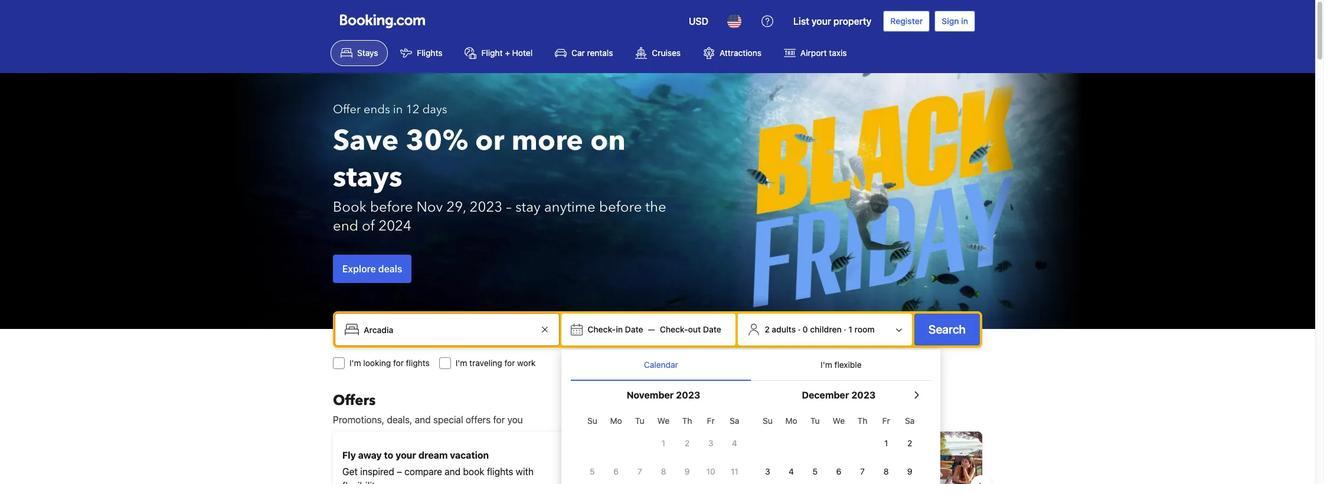 Task type: describe. For each thing, give the bounding box(es) containing it.
mo for november
[[610, 416, 622, 426]]

2023 for december
[[852, 390, 876, 401]]

compare
[[405, 467, 442, 478]]

11 November 2023 checkbox
[[723, 460, 747, 485]]

for inside offers promotions, deals, and special offers for you
[[493, 415, 505, 426]]

offers promotions, deals, and special offers for you
[[333, 392, 523, 426]]

flights link
[[391, 40, 453, 66]]

8 for '8 december 2023' checkbox at the bottom of the page
[[884, 467, 889, 477]]

flexibility
[[343, 481, 380, 485]]

airport
[[801, 48, 827, 58]]

november
[[627, 390, 674, 401]]

yet
[[796, 444, 811, 454]]

out
[[688, 325, 701, 335]]

10 November 2023 checkbox
[[699, 460, 723, 485]]

search button
[[915, 314, 981, 346]]

room
[[855, 325, 875, 335]]

su for december
[[763, 416, 773, 426]]

in for check-in date — check-out date
[[616, 325, 623, 335]]

8 December 2023 checkbox
[[875, 460, 899, 485]]

3 December 2023 checkbox
[[756, 460, 780, 485]]

we for november
[[658, 416, 670, 426]]

flights
[[417, 48, 443, 58]]

stays
[[357, 48, 378, 58]]

usd
[[689, 16, 709, 27]]

car rentals
[[572, 48, 613, 58]]

rentals
[[587, 48, 613, 58]]

9 December 2023 checkbox
[[899, 460, 922, 485]]

work
[[518, 359, 536, 369]]

the
[[646, 198, 667, 217]]

1 inside button
[[849, 325, 853, 335]]

for for flights
[[393, 359, 404, 369]]

cruises
[[652, 48, 681, 58]]

hotel
[[513, 48, 533, 58]]

flight + hotel
[[482, 48, 533, 58]]

region containing take your longest vacation yet
[[324, 428, 992, 485]]

end
[[333, 217, 359, 236]]

6 December 2023 checkbox
[[827, 460, 851, 485]]

nov
[[417, 198, 443, 217]]

list your property link
[[787, 7, 879, 35]]

3 for 3 checkbox
[[709, 439, 714, 449]]

check-in date — check-out date
[[588, 325, 722, 335]]

save
[[333, 122, 399, 161]]

1 for december 2023
[[885, 439, 889, 449]]

2 for november 2023
[[685, 439, 690, 449]]

5 for 5 december 2023 'checkbox'
[[813, 467, 818, 477]]

i'm looking for flights
[[350, 359, 430, 369]]

offer ends in 12 days save 30% or more on stays book before nov 29, 2023 – stay anytime before the end of 2024
[[333, 102, 667, 236]]

+
[[505, 48, 510, 58]]

2 November 2023 checkbox
[[676, 431, 699, 457]]

1 December 2023 checkbox
[[875, 431, 899, 457]]

airport taxis link
[[774, 40, 857, 66]]

2 December 2023 checkbox
[[899, 431, 922, 457]]

airport taxis
[[801, 48, 847, 58]]

10
[[707, 467, 716, 477]]

th for november 2023
[[683, 416, 693, 426]]

more
[[512, 122, 584, 161]]

usd button
[[682, 7, 716, 35]]

car rentals link
[[545, 40, 623, 66]]

0 vertical spatial flights
[[406, 359, 430, 369]]

7 for 7 checkbox
[[861, 467, 865, 477]]

2023 for november
[[676, 390, 701, 401]]

offer
[[333, 102, 361, 118]]

on
[[591, 122, 626, 161]]

dream
[[419, 451, 448, 461]]

sign
[[942, 16, 960, 26]]

7 for 7 november 2023 checkbox
[[638, 467, 642, 477]]

attractions link
[[693, 40, 772, 66]]

get
[[343, 467, 358, 478]]

0
[[803, 325, 808, 335]]

2 date from the left
[[703, 325, 722, 335]]

deals
[[378, 264, 402, 275]]

long-
[[788, 460, 811, 471]]

offers
[[466, 415, 491, 426]]

8 November 2023 checkbox
[[652, 460, 676, 485]]

take your longest vacation yet browse properties offering long- term stays, many at reduce
[[672, 444, 811, 485]]

ends
[[364, 102, 390, 118]]

check-in date button
[[583, 320, 648, 341]]

fly away to your dream vacation image
[[561, 445, 644, 485]]

december 2023
[[802, 390, 876, 401]]

2024
[[379, 217, 412, 236]]

of
[[362, 217, 375, 236]]

december
[[802, 390, 850, 401]]

12
[[406, 102, 420, 118]]

tab list containing calendar
[[571, 350, 932, 382]]

th for december 2023
[[858, 416, 868, 426]]

6 November 2023 checkbox
[[605, 460, 628, 485]]

i'm for i'm traveling for work
[[456, 359, 467, 369]]

30%
[[406, 122, 468, 161]]

5 November 2023 checkbox
[[581, 460, 605, 485]]

—
[[648, 325, 655, 335]]

book
[[333, 198, 367, 217]]

search
[[929, 323, 966, 337]]

or
[[476, 122, 505, 161]]

register
[[891, 16, 923, 26]]

5 December 2023 checkbox
[[804, 460, 827, 485]]

we for december
[[833, 416, 845, 426]]

calendar
[[644, 360, 679, 370]]

fly away to your dream vacation get inspired – compare and book flights with flexibility
[[343, 451, 534, 485]]

property
[[834, 16, 872, 27]]

2 before from the left
[[599, 198, 642, 217]]

2023 inside offer ends in 12 days save 30% or more on stays book before nov 29, 2023 – stay anytime before the end of 2024
[[470, 198, 503, 217]]

list your property
[[794, 16, 872, 27]]

list
[[794, 16, 810, 27]]

term
[[672, 474, 692, 485]]

i'm traveling for work
[[456, 359, 536, 369]]

8 for '8 november 2023' checkbox
[[661, 467, 666, 477]]

promotions,
[[333, 415, 385, 426]]

3 November 2023 checkbox
[[699, 431, 723, 457]]

calendar button
[[571, 350, 752, 381]]

sa for november 2023
[[730, 416, 740, 426]]

5 for 5 checkbox in the left bottom of the page
[[590, 467, 595, 477]]

flight
[[482, 48, 503, 58]]

children
[[811, 325, 842, 335]]

Where are you going? field
[[359, 320, 538, 341]]

taxis
[[830, 48, 847, 58]]

fr for november 2023
[[707, 416, 715, 426]]

stays
[[333, 158, 403, 197]]

sa for december 2023
[[906, 416, 915, 426]]



Task type: vqa. For each thing, say whether or not it's contained in the screenshot.
the right What's
no



Task type: locate. For each thing, give the bounding box(es) containing it.
before
[[370, 198, 413, 217], [599, 198, 642, 217]]

0 horizontal spatial your
[[396, 451, 416, 461]]

0 horizontal spatial 2023
[[470, 198, 503, 217]]

9 inside option
[[685, 467, 690, 477]]

mo for december
[[786, 416, 798, 426]]

1 horizontal spatial your
[[696, 444, 716, 454]]

check-
[[588, 325, 616, 335], [660, 325, 688, 335]]

1 9 from the left
[[685, 467, 690, 477]]

cruises link
[[626, 40, 691, 66]]

2 horizontal spatial 2
[[908, 439, 913, 449]]

– left stay
[[506, 198, 512, 217]]

your right list
[[812, 16, 832, 27]]

2 · from the left
[[844, 325, 847, 335]]

explore
[[343, 264, 376, 275]]

1 horizontal spatial flights
[[487, 467, 514, 478]]

tu down december
[[811, 416, 820, 426]]

2 grid from the left
[[756, 410, 922, 485]]

1 tu from the left
[[635, 416, 645, 426]]

car
[[572, 48, 585, 58]]

1 horizontal spatial mo
[[786, 416, 798, 426]]

vacation up offering
[[755, 444, 794, 454]]

2 5 from the left
[[813, 467, 818, 477]]

1 horizontal spatial we
[[833, 416, 845, 426]]

3 inside option
[[766, 467, 771, 477]]

0 horizontal spatial 2
[[685, 439, 690, 449]]

many
[[722, 474, 745, 485]]

0 horizontal spatial 5
[[590, 467, 595, 477]]

6 inside checkbox
[[837, 467, 842, 477]]

2023 down flexible
[[852, 390, 876, 401]]

flights left with
[[487, 467, 514, 478]]

2 horizontal spatial in
[[962, 16, 969, 26]]

7 November 2023 checkbox
[[628, 460, 652, 485]]

1 mo from the left
[[610, 416, 622, 426]]

1 horizontal spatial i'm
[[821, 360, 833, 370]]

region
[[324, 428, 992, 485]]

for for work
[[505, 359, 515, 369]]

2 vertical spatial in
[[616, 325, 623, 335]]

2 inside checkbox
[[685, 439, 690, 449]]

0 horizontal spatial check-
[[588, 325, 616, 335]]

vacation inside take your longest vacation yet browse properties offering long- term stays, many at reduce
[[755, 444, 794, 454]]

4 for 4 november 2023 option at the right of the page
[[732, 439, 738, 449]]

tu down november
[[635, 416, 645, 426]]

longest
[[719, 444, 753, 454]]

vacation
[[755, 444, 794, 454], [450, 451, 489, 461]]

for left you
[[493, 415, 505, 426]]

6 left 7 november 2023 checkbox
[[614, 467, 619, 477]]

6 for '6' checkbox at the right
[[837, 467, 842, 477]]

1 vertical spatial –
[[397, 467, 402, 478]]

your inside take your longest vacation yet browse properties offering long- term stays, many at reduce
[[696, 444, 716, 454]]

grid for december
[[756, 410, 922, 485]]

2 7 from the left
[[861, 467, 865, 477]]

4 November 2023 checkbox
[[723, 431, 747, 457]]

3 right at
[[766, 467, 771, 477]]

fr up 1 option
[[883, 416, 891, 426]]

1 horizontal spatial su
[[763, 416, 773, 426]]

browse
[[672, 460, 704, 471]]

flights right looking
[[406, 359, 430, 369]]

1 su from the left
[[588, 416, 598, 426]]

grid for november
[[581, 410, 747, 485]]

and right deals,
[[415, 415, 431, 426]]

1 check- from the left
[[588, 325, 616, 335]]

in left 12
[[393, 102, 403, 118]]

we down "december 2023"
[[833, 416, 845, 426]]

flight + hotel link
[[455, 40, 543, 66]]

booking.com image
[[340, 14, 425, 28]]

1 vertical spatial flights
[[487, 467, 514, 478]]

0 horizontal spatial vacation
[[450, 451, 489, 461]]

for left the work
[[505, 359, 515, 369]]

to
[[384, 451, 394, 461]]

0 horizontal spatial and
[[415, 415, 431, 426]]

–
[[506, 198, 512, 217], [397, 467, 402, 478]]

1 8 from the left
[[661, 467, 666, 477]]

th down "december 2023"
[[858, 416, 868, 426]]

your right take
[[696, 444, 716, 454]]

1 vertical spatial in
[[393, 102, 403, 118]]

tab list
[[571, 350, 932, 382]]

9 for the 9 checkbox
[[908, 467, 913, 477]]

check- left —
[[588, 325, 616, 335]]

flights inside fly away to your dream vacation get inspired – compare and book flights with flexibility
[[487, 467, 514, 478]]

1 horizontal spatial 4
[[789, 467, 794, 477]]

0 horizontal spatial in
[[393, 102, 403, 118]]

i'm
[[350, 359, 361, 369]]

3 inside checkbox
[[709, 439, 714, 449]]

sign in
[[942, 16, 969, 26]]

away
[[358, 451, 382, 461]]

and inside fly away to your dream vacation get inspired – compare and book flights with flexibility
[[445, 467, 461, 478]]

4 for 4 december 2023 option
[[789, 467, 794, 477]]

1 horizontal spatial tu
[[811, 416, 820, 426]]

0 horizontal spatial 9
[[685, 467, 690, 477]]

1 horizontal spatial check-
[[660, 325, 688, 335]]

2 check- from the left
[[660, 325, 688, 335]]

stays link
[[331, 40, 388, 66]]

0 horizontal spatial su
[[588, 416, 598, 426]]

2 9 from the left
[[908, 467, 913, 477]]

date left —
[[625, 325, 644, 335]]

1 horizontal spatial 8
[[884, 467, 889, 477]]

sa up the 2 december 2023 option
[[906, 416, 915, 426]]

5 inside checkbox
[[590, 467, 595, 477]]

in left —
[[616, 325, 623, 335]]

2 we from the left
[[833, 416, 845, 426]]

1 6 from the left
[[614, 467, 619, 477]]

0 vertical spatial in
[[962, 16, 969, 26]]

1 left the 2 december 2023 option
[[885, 439, 889, 449]]

1 horizontal spatial ·
[[844, 325, 847, 335]]

1 fr from the left
[[707, 416, 715, 426]]

1 horizontal spatial 6
[[837, 467, 842, 477]]

9 inside checkbox
[[908, 467, 913, 477]]

check-out date button
[[655, 320, 726, 341]]

inspired
[[360, 467, 394, 478]]

·
[[798, 325, 801, 335], [844, 325, 847, 335]]

mo up the "fly away to your dream vacation" image
[[610, 416, 622, 426]]

1 horizontal spatial 5
[[813, 467, 818, 477]]

1 for november 2023
[[662, 439, 666, 449]]

· left 0
[[798, 325, 801, 335]]

1 left room
[[849, 325, 853, 335]]

2 adults · 0 children · 1 room
[[765, 325, 875, 335]]

tu for december 2023
[[811, 416, 820, 426]]

fr for december 2023
[[883, 416, 891, 426]]

4 December 2023 checkbox
[[780, 460, 804, 485]]

attractions
[[720, 48, 762, 58]]

su up the "fly away to your dream vacation" image
[[588, 416, 598, 426]]

0 horizontal spatial 1
[[662, 439, 666, 449]]

take
[[672, 444, 693, 454]]

1 5 from the left
[[590, 467, 595, 477]]

i'm flexible
[[821, 360, 862, 370]]

vacation up book
[[450, 451, 489, 461]]

9 left stays, in the bottom of the page
[[685, 467, 690, 477]]

1
[[849, 325, 853, 335], [662, 439, 666, 449], [885, 439, 889, 449]]

and
[[415, 415, 431, 426], [445, 467, 461, 478]]

1 horizontal spatial before
[[599, 198, 642, 217]]

anytime
[[544, 198, 596, 217]]

0 horizontal spatial grid
[[581, 410, 747, 485]]

and inside offers promotions, deals, and special offers for you
[[415, 415, 431, 426]]

0 horizontal spatial 4
[[732, 439, 738, 449]]

i'm for i'm flexible
[[821, 360, 833, 370]]

tu for november 2023
[[635, 416, 645, 426]]

2023
[[470, 198, 503, 217], [676, 390, 701, 401], [852, 390, 876, 401]]

2 inside button
[[765, 325, 770, 335]]

9 November 2023 checkbox
[[676, 460, 699, 485]]

before left the
[[599, 198, 642, 217]]

4 up the "properties"
[[732, 439, 738, 449]]

properties
[[706, 460, 750, 471]]

6 inside "option"
[[614, 467, 619, 477]]

5 inside 'checkbox'
[[813, 467, 818, 477]]

4 right offering
[[789, 467, 794, 477]]

1 horizontal spatial and
[[445, 467, 461, 478]]

stays,
[[695, 474, 720, 485]]

7 right '6' checkbox at the right
[[861, 467, 865, 477]]

1 left take
[[662, 439, 666, 449]]

8 inside checkbox
[[661, 467, 666, 477]]

su
[[588, 416, 598, 426], [763, 416, 773, 426]]

4
[[732, 439, 738, 449], [789, 467, 794, 477]]

1 th from the left
[[683, 416, 693, 426]]

mo up yet
[[786, 416, 798, 426]]

sa up 4 november 2023 option at the right of the page
[[730, 416, 740, 426]]

1 vertical spatial and
[[445, 467, 461, 478]]

deals,
[[387, 415, 413, 426]]

2 th from the left
[[858, 416, 868, 426]]

we
[[658, 416, 670, 426], [833, 416, 845, 426]]

1 horizontal spatial 3
[[766, 467, 771, 477]]

2 for december 2023
[[908, 439, 913, 449]]

2
[[765, 325, 770, 335], [685, 439, 690, 449], [908, 439, 913, 449]]

1 horizontal spatial 2
[[765, 325, 770, 335]]

special
[[433, 415, 463, 426]]

offering
[[753, 460, 786, 471]]

7 right 6 "option"
[[638, 467, 642, 477]]

0 horizontal spatial flights
[[406, 359, 430, 369]]

2 8 from the left
[[884, 467, 889, 477]]

1 horizontal spatial vacation
[[755, 444, 794, 454]]

– inside offer ends in 12 days save 30% or more on stays book before nov 29, 2023 – stay anytime before the end of 2024
[[506, 198, 512, 217]]

2 horizontal spatial your
[[812, 16, 832, 27]]

at
[[748, 474, 756, 485]]

2023 right november
[[676, 390, 701, 401]]

0 vertical spatial –
[[506, 198, 512, 217]]

2 right 1 option
[[908, 439, 913, 449]]

1 horizontal spatial fr
[[883, 416, 891, 426]]

8 right 7 checkbox
[[884, 467, 889, 477]]

1 7 from the left
[[638, 467, 642, 477]]

3 for 3 december 2023 option
[[766, 467, 771, 477]]

take your longest vacation yet image
[[877, 432, 983, 485]]

1 vertical spatial 4
[[789, 467, 794, 477]]

– inside fly away to your dream vacation get inspired – compare and book flights with flexibility
[[397, 467, 402, 478]]

0 horizontal spatial date
[[625, 325, 644, 335]]

i'm inside i'm flexible button
[[821, 360, 833, 370]]

flexible
[[835, 360, 862, 370]]

5 left 6 "option"
[[590, 467, 595, 477]]

0 vertical spatial 3
[[709, 439, 714, 449]]

your for property
[[812, 16, 832, 27]]

1 horizontal spatial th
[[858, 416, 868, 426]]

1 horizontal spatial 2023
[[676, 390, 701, 401]]

su for november
[[588, 416, 598, 426]]

0 horizontal spatial ·
[[798, 325, 801, 335]]

date right out
[[703, 325, 722, 335]]

9 for 9 november 2023 option
[[685, 467, 690, 477]]

7 December 2023 checkbox
[[851, 460, 875, 485]]

check- right —
[[660, 325, 688, 335]]

november 2023
[[627, 390, 701, 401]]

sign in link
[[935, 11, 976, 32]]

29,
[[447, 198, 466, 217]]

1 horizontal spatial 7
[[861, 467, 865, 477]]

su up offering
[[763, 416, 773, 426]]

2 fr from the left
[[883, 416, 891, 426]]

in inside offer ends in 12 days save 30% or more on stays book before nov 29, 2023 – stay anytime before the end of 2024
[[393, 102, 403, 118]]

with
[[516, 467, 534, 478]]

your for longest
[[696, 444, 716, 454]]

11
[[731, 467, 739, 477]]

and left book
[[445, 467, 461, 478]]

6 left 7 checkbox
[[837, 467, 842, 477]]

0 horizontal spatial sa
[[730, 416, 740, 426]]

0 horizontal spatial i'm
[[456, 359, 467, 369]]

3 right 2 november 2023 checkbox
[[709, 439, 714, 449]]

– right inspired
[[397, 467, 402, 478]]

for
[[393, 359, 404, 369], [505, 359, 515, 369], [493, 415, 505, 426]]

2 horizontal spatial 2023
[[852, 390, 876, 401]]

1 date from the left
[[625, 325, 644, 335]]

0 horizontal spatial mo
[[610, 416, 622, 426]]

in for sign in
[[962, 16, 969, 26]]

i'm left flexible
[[821, 360, 833, 370]]

your inside fly away to your dream vacation get inspired – compare and book flights with flexibility
[[396, 451, 416, 461]]

0 horizontal spatial 8
[[661, 467, 666, 477]]

2023 right 29,
[[470, 198, 503, 217]]

5 right long-
[[813, 467, 818, 477]]

vacation inside fly away to your dream vacation get inspired – compare and book flights with flexibility
[[450, 451, 489, 461]]

8
[[661, 467, 666, 477], [884, 467, 889, 477]]

explore deals link
[[333, 255, 412, 284]]

1 horizontal spatial in
[[616, 325, 623, 335]]

6
[[614, 467, 619, 477], [837, 467, 842, 477]]

1 vertical spatial 3
[[766, 467, 771, 477]]

8 inside checkbox
[[884, 467, 889, 477]]

1 we from the left
[[658, 416, 670, 426]]

0 vertical spatial 4
[[732, 439, 738, 449]]

grid
[[581, 410, 747, 485], [756, 410, 922, 485]]

5
[[590, 467, 595, 477], [813, 467, 818, 477]]

th up 2 november 2023 checkbox
[[683, 416, 693, 426]]

adults
[[772, 325, 796, 335]]

0 horizontal spatial 6
[[614, 467, 619, 477]]

2 sa from the left
[[906, 416, 915, 426]]

1 horizontal spatial date
[[703, 325, 722, 335]]

2 inside option
[[908, 439, 913, 449]]

1 horizontal spatial 1
[[849, 325, 853, 335]]

1 horizontal spatial grid
[[756, 410, 922, 485]]

3
[[709, 439, 714, 449], [766, 467, 771, 477]]

before down the stays
[[370, 198, 413, 217]]

0 vertical spatial and
[[415, 415, 431, 426]]

7
[[638, 467, 642, 477], [861, 467, 865, 477]]

2 mo from the left
[[786, 416, 798, 426]]

for right looking
[[393, 359, 404, 369]]

0 horizontal spatial we
[[658, 416, 670, 426]]

2 horizontal spatial 1
[[885, 439, 889, 449]]

your right to
[[396, 451, 416, 461]]

6 for 6 "option"
[[614, 467, 619, 477]]

offers
[[333, 392, 376, 411]]

0 horizontal spatial th
[[683, 416, 693, 426]]

0 horizontal spatial 3
[[709, 439, 714, 449]]

explore deals
[[343, 264, 402, 275]]

you
[[508, 415, 523, 426]]

1 grid from the left
[[581, 410, 747, 485]]

2 6 from the left
[[837, 467, 842, 477]]

1 horizontal spatial –
[[506, 198, 512, 217]]

0 horizontal spatial –
[[397, 467, 402, 478]]

0 horizontal spatial before
[[370, 198, 413, 217]]

0 horizontal spatial 7
[[638, 467, 642, 477]]

in right sign
[[962, 16, 969, 26]]

0 horizontal spatial fr
[[707, 416, 715, 426]]

fr up 3 checkbox
[[707, 416, 715, 426]]

1 before from the left
[[370, 198, 413, 217]]

1 sa from the left
[[730, 416, 740, 426]]

1 · from the left
[[798, 325, 801, 335]]

2 up browse
[[685, 439, 690, 449]]

i'm left traveling
[[456, 359, 467, 369]]

days
[[423, 102, 448, 118]]

0 horizontal spatial tu
[[635, 416, 645, 426]]

1 horizontal spatial 9
[[908, 467, 913, 477]]

we up 1 option
[[658, 416, 670, 426]]

2 tu from the left
[[811, 416, 820, 426]]

2 adults · 0 children · 1 room button
[[743, 319, 908, 341]]

fr
[[707, 416, 715, 426], [883, 416, 891, 426]]

9 right '8 december 2023' checkbox at the bottom of the page
[[908, 467, 913, 477]]

mo
[[610, 416, 622, 426], [786, 416, 798, 426]]

i'm
[[456, 359, 467, 369], [821, 360, 833, 370]]

looking
[[364, 359, 391, 369]]

2 su from the left
[[763, 416, 773, 426]]

· right children at the bottom right of the page
[[844, 325, 847, 335]]

1 horizontal spatial sa
[[906, 416, 915, 426]]

2 left adults
[[765, 325, 770, 335]]

1 November 2023 checkbox
[[652, 431, 676, 457]]

8 left term
[[661, 467, 666, 477]]



